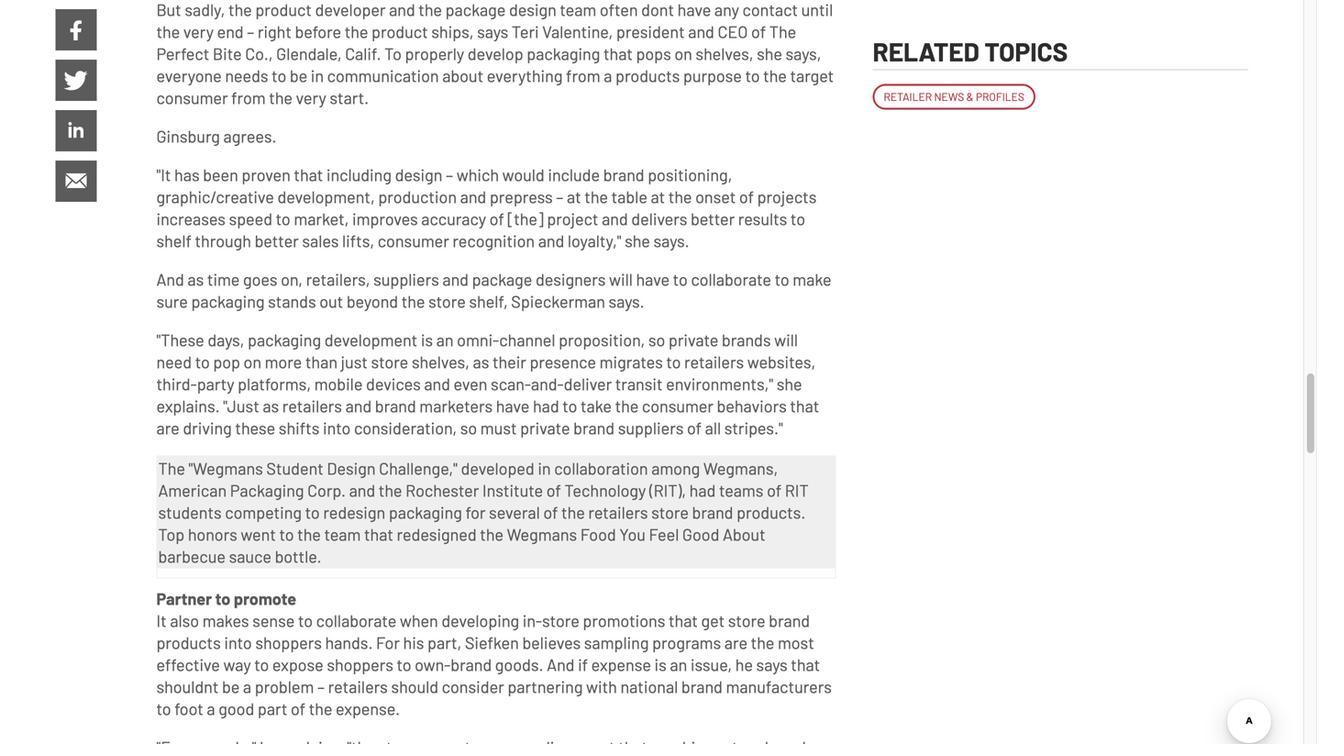 Task type: describe. For each thing, give the bounding box(es) containing it.
to down 'delivers'
[[673, 269, 688, 289]]

expose
[[272, 655, 324, 674]]

that inside the but sadly, the product developer and the package design team often dont have any contact until the very end – right before the product ships, says teri valentine, president and ceo of the perfect bite co., glendale, calif. to properly develop packaging that pops on shelves, she says, everyone needs to be in communication about everything from a products purpose to the target consumer from the very start.
[[604, 44, 633, 63]]

team inside the "wegmans student design challenge," developed in collaboration among wegmans, american packaging corp. and the rochester institute of technology (rit), had teams of rit students competing to redesign packaging for several of the retailers store brand products. top honors went to the team that redesigned the wegmans food you feel good about barbecue sauce bottle.
[[324, 524, 361, 544]]

rochester
[[406, 480, 479, 500]]

way
[[223, 655, 251, 674]]

redesign
[[323, 502, 386, 522]]

rit
[[785, 480, 809, 500]]

agrees.
[[223, 126, 277, 146]]

topics
[[985, 36, 1068, 67]]

the down challenge,"
[[379, 480, 402, 500]]

everyone
[[156, 66, 222, 85]]

consider
[[442, 677, 504, 696]]

and inside and as time goes on, retailers, suppliers and package designers will have to collaborate to make sure packaging stands out beyond the store shelf, spieckerman says.
[[443, 269, 469, 289]]

store up believes
[[542, 611, 580, 630]]

co.,
[[245, 44, 273, 63]]

proposition,
[[559, 330, 645, 350]]

and down which on the left top
[[460, 187, 487, 207]]

will inside and as time goes on, retailers, suppliers and package designers will have to collaborate to make sure packaging stands out beyond the store shelf, spieckerman says.
[[609, 269, 633, 289]]

the down the co., at top
[[269, 88, 293, 107]]

and down project
[[538, 231, 565, 251]]

store inside and as time goes on, retailers, suppliers and package designers will have to collaborate to make sure packaging stands out beyond the store shelf, spieckerman says.
[[429, 291, 466, 311]]

ginsburg agrees.
[[156, 126, 277, 146]]

ginsburg
[[156, 126, 220, 146]]

top
[[158, 524, 185, 544]]

take
[[581, 396, 612, 416]]

0 horizontal spatial better
[[255, 231, 299, 251]]

1 vertical spatial so
[[460, 418, 477, 438]]

their
[[493, 352, 527, 372]]

president
[[617, 22, 685, 41]]

into inside the "these days, packaging development is an omni-channel proposition, so private brands will need to pop on more than just store shelves, as their presence migrates to retailers websites, third-party platforms, mobile devices and even scan-and-deliver transit environments," she explains. "just as retailers and brand marketers have had to take the consumer behaviors that are driving these shifts into consideration, so must private brand suppliers of all stripes."
[[323, 418, 351, 438]]

retailers up environments,"
[[685, 352, 744, 372]]

1 vertical spatial as
[[473, 352, 489, 372]]

be for good
[[222, 677, 240, 696]]

1 horizontal spatial better
[[691, 209, 735, 229]]

among
[[652, 458, 700, 478]]

design inside the but sadly, the product developer and the package design team often dont have any contact until the very end – right before the product ships, says teri valentine, president and ceo of the perfect bite co., glendale, calif. to properly develop packaging that pops on shelves, she says, everyone needs to be in communication about everything from a products purpose to the target consumer from the very start.
[[509, 0, 557, 19]]

right
[[258, 22, 292, 41]]

sense
[[252, 611, 295, 630]]

she inside the but sadly, the product developer and the package design team often dont have any contact until the very end – right before the product ships, says teri valentine, president and ceo of the perfect bite co., glendale, calif. to properly develop packaging that pops on shelves, she says, everyone needs to be in communication about everything from a products purpose to the target consumer from the very start.
[[757, 44, 783, 63]]

to left pop
[[195, 352, 210, 372]]

his
[[403, 633, 424, 652]]

says inside the but sadly, the product developer and the package design team often dont have any contact until the very end – right before the product ships, says teri valentine, president and ceo of the perfect bite co., glendale, calif. to properly develop packaging that pops on shelves, she says, everyone needs to be in communication about everything from a products purpose to the target consumer from the very start.
[[477, 22, 509, 41]]

team inside the but sadly, the product developer and the package design team often dont have any contact until the very end – right before the product ships, says teri valentine, president and ceo of the perfect bite co., glendale, calif. to properly develop packaging that pops on shelves, she says, everyone needs to be in communication about everything from a products purpose to the target consumer from the very start.
[[560, 0, 597, 19]]

packaging inside the "these days, packaging development is an omni-channel proposition, so private brands will need to pop on more than just store shelves, as their presence migrates to retailers websites, third-party platforms, mobile devices and even scan-and-deliver transit environments," she explains. "just as retailers and brand marketers have had to take the consumer behaviors that are driving these shifts into consideration, so must private brand suppliers of all stripes."
[[248, 330, 321, 350]]

speed
[[229, 209, 273, 229]]

1 vertical spatial from
[[231, 88, 266, 107]]

even
[[454, 374, 488, 394]]

the up he
[[751, 633, 775, 652]]

products inside the but sadly, the product developer and the package design team often dont have any contact until the very end – right before the product ships, says teri valentine, president and ceo of the perfect bite co., glendale, calif. to properly develop packaging that pops on shelves, she says, everyone needs to be in communication about everything from a products purpose to the target consumer from the very start.
[[616, 66, 680, 85]]

the down says,
[[764, 66, 787, 85]]

wegmans
[[507, 524, 577, 544]]

american
[[158, 480, 227, 500]]

needs
[[225, 66, 268, 85]]

to down the co., at top
[[272, 66, 287, 85]]

says. inside "it has been proven that including design – which would include brand positioning, graphic/creative development, production and prepress – at the table at the onset of projects increases speed to market, improves accuracy of [the] project and delivers better results to shelf through better sales lifts, consumer recognition and loyalty," she says.
[[654, 231, 690, 251]]

retailers up shifts
[[282, 396, 342, 416]]

deliver
[[564, 374, 612, 394]]

of up wegmans
[[544, 502, 558, 522]]

websites,
[[748, 352, 816, 372]]

to left foot
[[156, 699, 171, 718]]

loyalty,"
[[568, 231, 622, 251]]

teri
[[512, 22, 539, 41]]

and inside and as time goes on, retailers, suppliers and package designers will have to collaborate to make sure packaging stands out beyond the store shelf, spieckerman says.
[[156, 269, 184, 289]]

1 vertical spatial private
[[520, 418, 570, 438]]

the up ships,
[[419, 0, 442, 19]]

believes
[[523, 633, 581, 652]]

include
[[548, 165, 600, 185]]

target
[[790, 66, 834, 85]]

have inside the "these days, packaging development is an omni-channel proposition, so private brands will need to pop on more than just store shelves, as their presence migrates to retailers websites, third-party platforms, mobile devices and even scan-and-deliver transit environments," she explains. "just as retailers and brand marketers have had to take the consumer behaviors that are driving these shifts into consideration, so must private brand suppliers of all stripes."
[[496, 396, 530, 416]]

delivers
[[632, 209, 688, 229]]

1 horizontal spatial so
[[649, 330, 666, 350]]

often
[[600, 0, 638, 19]]

– up project
[[556, 187, 564, 207]]

and down table
[[602, 209, 628, 229]]

brand up consider
[[451, 655, 492, 674]]

to right the sense on the left bottom
[[298, 611, 313, 630]]

products.
[[737, 502, 806, 522]]

products inside partner to promote it also makes sense to collaborate when developing in-store promotions that get store brand products into shoppers hands. for his part, siefken believes sampling programs are the most effective way to expose shoppers to own-brand goods. and if expense is an issue, he says that shouldnt be a problem – retailers should consider partnering with national brand manufacturers to foot a good part of the expense.
[[156, 633, 221, 652]]

twitter link
[[56, 60, 97, 101]]

spieckerman
[[511, 291, 606, 311]]

of inside partner to promote it also makes sense to collaborate when developing in-store promotions that get store brand products into shoppers hands. for his part, siefken believes sampling programs are the most effective way to expose shoppers to own-brand goods. and if expense is an issue, he says that shouldnt be a problem – retailers should consider partnering with national brand manufacturers to foot a good part of the expense.
[[291, 699, 306, 718]]

are inside the "these days, packaging development is an omni-channel proposition, so private brands will need to pop on more than just store shelves, as their presence migrates to retailers websites, third-party platforms, mobile devices and even scan-and-deliver transit environments," she explains. "just as retailers and brand marketers have had to take the consumer behaviors that are driving these shifts into consideration, so must private brand suppliers of all stripes."
[[156, 418, 180, 438]]

profiles
[[976, 90, 1025, 103]]

suppliers inside and as time goes on, retailers, suppliers and package designers will have to collaborate to make sure packaging stands out beyond the store shelf, spieckerman says.
[[374, 269, 439, 289]]

says. inside and as time goes on, retailers, suppliers and package designers will have to collaborate to make sure packaging stands out beyond the store shelf, spieckerman says.
[[609, 291, 645, 311]]

improves
[[352, 209, 418, 229]]

to down corp.
[[305, 502, 320, 522]]

sure
[[156, 291, 188, 311]]

retailer news & profiles link
[[873, 84, 1036, 110]]

production
[[378, 187, 457, 207]]

the down 'problem'
[[309, 699, 333, 718]]

an inside the "these days, packaging development is an omni-channel proposition, so private brands will need to pop on more than just store shelves, as their presence migrates to retailers websites, third-party platforms, mobile devices and even scan-and-deliver transit environments," she explains. "just as retailers and brand marketers have had to take the consumer behaviors that are driving these shifts into consideration, so must private brand suppliers of all stripes."
[[436, 330, 454, 350]]

honors
[[188, 524, 237, 544]]

store inside the "wegmans student design challenge," developed in collaboration among wegmans, american packaging corp. and the rochester institute of technology (rit), had teams of rit students competing to redesign packaging for several of the retailers store brand products. top honors went to the team that redesigned the wegmans food you feel good about barbecue sauce bottle.
[[652, 502, 689, 522]]

perfect
[[156, 44, 209, 63]]

she inside "it has been proven that including design – which would include brand positioning, graphic/creative development, production and prepress – at the table at the onset of projects increases speed to market, improves accuracy of [the] project and delivers better results to shelf through better sales lifts, consumer recognition and loyalty," she says.
[[625, 231, 650, 251]]

expense
[[592, 655, 651, 674]]

1 horizontal spatial a
[[243, 677, 252, 696]]

collaboration
[[554, 458, 648, 478]]

packaging inside the "wegmans student design challenge," developed in collaboration among wegmans, american packaging corp. and the rochester institute of technology (rit), had teams of rit students competing to redesign packaging for several of the retailers store brand products. top honors went to the team that redesigned the wegmans food you feel good about barbecue sauce bottle.
[[389, 502, 462, 522]]

channel
[[499, 330, 556, 350]]

onset
[[696, 187, 736, 207]]

for
[[466, 502, 486, 522]]

out
[[320, 291, 343, 311]]

retailer news & profiles
[[884, 90, 1025, 103]]

the up end
[[228, 0, 252, 19]]

to up bottle.
[[279, 524, 294, 544]]

store inside the "these days, packaging development is an omni-channel proposition, so private brands will need to pop on more than just store shelves, as their presence migrates to retailers websites, third-party platforms, mobile devices and even scan-and-deliver transit environments," she explains. "just as retailers and brand marketers have had to take the consumer behaviors that are driving these shifts into consideration, so must private brand suppliers of all stripes."
[[371, 352, 409, 372]]

the down developer
[[345, 22, 368, 41]]

– inside the but sadly, the product developer and the package design team often dont have any contact until the very end – right before the product ships, says teri valentine, president and ceo of the perfect bite co., glendale, calif. to properly develop packaging that pops on shelves, she says, everyone needs to be in communication about everything from a products purpose to the target consumer from the very start.
[[247, 22, 254, 41]]

promotions
[[583, 611, 666, 630]]

effective
[[156, 655, 220, 674]]

and up marketers
[[424, 374, 450, 394]]

1 at from the left
[[567, 187, 581, 207]]

mobile
[[314, 374, 363, 394]]

brand down the take
[[574, 418, 615, 438]]

and left ceo
[[688, 22, 715, 41]]

lifts,
[[342, 231, 374, 251]]

0 vertical spatial from
[[566, 66, 601, 85]]

barbecue
[[158, 546, 226, 566]]

proven
[[242, 165, 291, 185]]

should
[[391, 677, 439, 696]]

expense.
[[336, 699, 400, 718]]

of up products.
[[767, 480, 782, 500]]

everything
[[487, 66, 563, 85]]

third-
[[156, 374, 197, 394]]

redesigned
[[397, 524, 477, 544]]

most
[[778, 633, 815, 652]]

of up "results"
[[739, 187, 754, 207]]

the inside the "these days, packaging development is an omni-channel proposition, so private brands will need to pop on more than just store shelves, as their presence migrates to retailers websites, third-party platforms, mobile devices and even scan-and-deliver transit environments," she explains. "just as retailers and brand marketers have had to take the consumer behaviors that are driving these shifts into consideration, so must private brand suppliers of all stripes."
[[615, 396, 639, 416]]

had inside the "these days, packaging development is an omni-channel proposition, so private brands will need to pop on more than just store shelves, as their presence migrates to retailers websites, third-party platforms, mobile devices and even scan-and-deliver transit environments," she explains. "just as retailers and brand marketers have had to take the consumer behaviors that are driving these shifts into consideration, so must private brand suppliers of all stripes."
[[533, 396, 559, 416]]

positioning,
[[648, 165, 733, 185]]

packaging
[[230, 480, 304, 500]]

says inside partner to promote it also makes sense to collaborate when developing in-store promotions that get store brand products into shoppers hands. for his part, siefken believes sampling programs are the most effective way to expose shoppers to own-brand goods. and if expense is an issue, he says that shouldnt be a problem – retailers should consider partnering with national brand manufacturers to foot a good part of the expense.
[[757, 655, 788, 674]]

if
[[578, 655, 588, 674]]

feel
[[649, 524, 679, 544]]

of inside the "these days, packaging development is an omni-channel proposition, so private brands will need to pop on more than just store shelves, as their presence migrates to retailers websites, third-party platforms, mobile devices and even scan-and-deliver transit environments," she explains. "just as retailers and brand marketers have had to take the consumer behaviors that are driving these shifts into consideration, so must private brand suppliers of all stripes."
[[687, 418, 702, 438]]

for
[[376, 633, 400, 652]]

brand inside "it has been proven that including design – which would include brand positioning, graphic/creative development, production and prepress – at the table at the onset of projects increases speed to market, improves accuracy of [the] project and delivers better results to shelf through better sales lifts, consumer recognition and loyalty," she says.
[[603, 165, 645, 185]]

to down projects
[[791, 209, 806, 229]]

the up bottle.
[[297, 524, 321, 544]]

national
[[621, 677, 678, 696]]

is inside the "these days, packaging development is an omni-channel proposition, so private brands will need to pop on more than just store shelves, as their presence migrates to retailers websites, third-party platforms, mobile devices and even scan-and-deliver transit environments," she explains. "just as retailers and brand marketers have had to take the consumer behaviors that are driving these shifts into consideration, so must private brand suppliers of all stripes."
[[421, 330, 433, 350]]

suppliers inside the "these days, packaging development is an omni-channel proposition, so private brands will need to pop on more than just store shelves, as their presence migrates to retailers websites, third-party platforms, mobile devices and even scan-and-deliver transit environments," she explains. "just as retailers and brand marketers have had to take the consumer behaviors that are driving these shifts into consideration, so must private brand suppliers of all stripes."
[[618, 418, 684, 438]]

that inside the "wegmans student design challenge," developed in collaboration among wegmans, american packaging corp. and the rochester institute of technology (rit), had teams of rit students competing to redesign packaging for several of the retailers store brand products. top honors went to the team that redesigned the wegmans food you feel good about barbecue sauce bottle.
[[364, 524, 394, 544]]

package inside and as time goes on, retailers, suppliers and package designers will have to collaborate to make sure packaging stands out beyond the store shelf, spieckerman says.
[[472, 269, 533, 289]]

the inside the "wegmans student design challenge," developed in collaboration among wegmans, american packaging corp. and the rochester institute of technology (rit), had teams of rit students competing to redesign packaging for several of the retailers store brand products. top honors went to the team that redesigned the wegmans food you feel good about barbecue sauce bottle.
[[158, 458, 185, 478]]

technology
[[565, 480, 646, 500]]

collaborate inside partner to promote it also makes sense to collaborate when developing in-store promotions that get store brand products into shoppers hands. for his part, siefken believes sampling programs are the most effective way to expose shoppers to own-brand goods. and if expense is an issue, he says that shouldnt be a problem – retailers should consider partnering with national brand manufacturers to foot a good part of the expense.
[[316, 611, 397, 630]]

food
[[581, 524, 616, 544]]

party
[[197, 374, 234, 394]]

sauce
[[229, 546, 272, 566]]

to right way
[[254, 655, 269, 674]]

but sadly, the product developer and the package design team often dont have any contact until the very end – right before the product ships, says teri valentine, president and ceo of the perfect bite co., glendale, calif. to properly develop packaging that pops on shelves, she says, everyone needs to be in communication about everything from a products purpose to the target consumer from the very start.
[[156, 0, 834, 107]]

develop
[[468, 44, 524, 63]]

project
[[547, 209, 599, 229]]

0 horizontal spatial very
[[183, 22, 214, 41]]

the up the food
[[562, 502, 585, 522]]

twitter image
[[56, 60, 97, 101]]

will inside the "these days, packaging development is an omni-channel proposition, so private brands will need to pop on more than just store shelves, as their presence migrates to retailers websites, third-party platforms, mobile devices and even scan-and-deliver transit environments," she explains. "just as retailers and brand marketers have had to take the consumer behaviors that are driving these shifts into consideration, so must private brand suppliers of all stripes."
[[775, 330, 798, 350]]

several
[[489, 502, 540, 522]]

teams
[[719, 480, 764, 500]]

any
[[715, 0, 739, 19]]

to right migrates
[[666, 352, 681, 372]]

the down but
[[156, 22, 180, 41]]

consumer inside the "these days, packaging development is an omni-channel proposition, so private brands will need to pop on more than just store shelves, as their presence migrates to retailers websites, third-party platforms, mobile devices and even scan-and-deliver transit environments," she explains. "just as retailers and brand marketers have had to take the consumer behaviors that are driving these shifts into consideration, so must private brand suppliers of all stripes."
[[642, 396, 714, 416]]

packaging inside the but sadly, the product developer and the package design team often dont have any contact until the very end – right before the product ships, says teri valentine, president and ceo of the perfect bite co., glendale, calif. to properly develop packaging that pops on shelves, she says, everyone needs to be in communication about everything from a products purpose to the target consumer from the very start.
[[527, 44, 600, 63]]

package inside the but sadly, the product developer and the package design team often dont have any contact until the very end – right before the product ships, says teri valentine, president and ceo of the perfect bite co., glendale, calif. to properly develop packaging that pops on shelves, she says, everyone needs to be in communication about everything from a products purpose to the target consumer from the very start.
[[446, 0, 506, 19]]

pop
[[213, 352, 240, 372]]

shelves, inside the but sadly, the product developer and the package design team often dont have any contact until the very end – right before the product ships, says teri valentine, president and ceo of the perfect bite co., glendale, calif. to properly develop packaging that pops on shelves, she says, everyone needs to be in communication about everything from a products purpose to the target consumer from the very start.
[[696, 44, 754, 63]]

had inside the "wegmans student design challenge," developed in collaboration among wegmans, american packaging corp. and the rochester institute of technology (rit), had teams of rit students competing to redesign packaging for several of the retailers store brand products. top honors went to the team that redesigned the wegmans food you feel good about barbecue sauce bottle.
[[690, 480, 716, 500]]

brand down the 'devices'
[[375, 396, 416, 416]]

market,
[[294, 209, 349, 229]]

2 at from the left
[[651, 187, 665, 207]]

promote
[[234, 589, 296, 608]]

omni-
[[457, 330, 499, 350]]

increases
[[156, 209, 226, 229]]

explains.
[[156, 396, 220, 416]]

on inside the "these days, packaging development is an omni-channel proposition, so private brands will need to pop on more than just store shelves, as their presence migrates to retailers websites, third-party platforms, mobile devices and even scan-and-deliver transit environments," she explains. "just as retailers and brand marketers have had to take the consumer behaviors that are driving these shifts into consideration, so must private brand suppliers of all stripes."
[[244, 352, 262, 372]]

– left which on the left top
[[446, 165, 453, 185]]

went
[[241, 524, 276, 544]]

packaging inside and as time goes on, retailers, suppliers and package designers will have to collaborate to make sure packaging stands out beyond the store shelf, spieckerman says.
[[191, 291, 265, 311]]

and inside partner to promote it also makes sense to collaborate when developing in-store promotions that get store brand products into shoppers hands. for his part, siefken believes sampling programs are the most effective way to expose shoppers to own-brand goods. and if expense is an issue, he says that shouldnt be a problem – retailers should consider partnering with national brand manufacturers to foot a good part of the expense.
[[547, 655, 575, 674]]



Task type: locate. For each thing, give the bounding box(es) containing it.
that up the development,
[[294, 165, 323, 185]]

1 vertical spatial better
[[255, 231, 299, 251]]

so
[[649, 330, 666, 350], [460, 418, 477, 438]]

1 vertical spatial suppliers
[[618, 418, 684, 438]]

1 vertical spatial an
[[670, 655, 688, 674]]

package up shelf, on the top left of page
[[472, 269, 533, 289]]

more
[[265, 352, 302, 372]]

1 vertical spatial team
[[324, 524, 361, 544]]

news
[[935, 90, 965, 103]]

brand
[[603, 165, 645, 185], [375, 396, 416, 416], [574, 418, 615, 438], [692, 502, 734, 522], [769, 611, 810, 630], [451, 655, 492, 674], [682, 677, 723, 696]]

0 vertical spatial shelves,
[[696, 44, 754, 63]]

so down marketers
[[460, 418, 477, 438]]

1 vertical spatial shelves,
[[412, 352, 470, 372]]

very left start.
[[296, 88, 326, 107]]

suppliers up beyond
[[374, 269, 439, 289]]

as inside and as time goes on, retailers, suppliers and package designers will have to collaborate to make sure packaging stands out beyond the store shelf, spieckerman says.
[[188, 269, 204, 289]]

suppliers down transit
[[618, 418, 684, 438]]

but
[[156, 0, 181, 19]]

1 vertical spatial says.
[[609, 291, 645, 311]]

contact
[[743, 0, 798, 19]]

1 horizontal spatial the
[[770, 22, 797, 41]]

0 vertical spatial consumer
[[156, 88, 228, 107]]

0 horizontal spatial from
[[231, 88, 266, 107]]

1 horizontal spatial have
[[636, 269, 670, 289]]

a
[[604, 66, 612, 85], [243, 677, 252, 696], [207, 699, 215, 718]]

0 vertical spatial private
[[669, 330, 719, 350]]

in inside the but sadly, the product developer and the package design team often dont have any contact until the very end – right before the product ships, says teri valentine, president and ceo of the perfect bite co., glendale, calif. to properly develop packaging that pops on shelves, she says, everyone needs to be in communication about everything from a products purpose to the target consumer from the very start.
[[311, 66, 324, 85]]

0 horizontal spatial products
[[156, 633, 221, 652]]

retailers,
[[306, 269, 370, 289]]

bottle.
[[275, 546, 322, 566]]

1 horizontal spatial suppliers
[[618, 418, 684, 438]]

0 horizontal spatial as
[[188, 269, 204, 289]]

"it
[[156, 165, 171, 185]]

at
[[567, 187, 581, 207], [651, 187, 665, 207]]

0 horizontal spatial be
[[222, 677, 240, 696]]

shoppers down hands.
[[327, 655, 394, 674]]

1 horizontal spatial product
[[372, 22, 428, 41]]

1 horizontal spatial private
[[669, 330, 719, 350]]

a inside the but sadly, the product developer and the package design team often dont have any contact until the very end – right before the product ships, says teri valentine, president and ceo of the perfect bite co., glendale, calif. to properly develop packaging that pops on shelves, she says, everyone needs to be in communication about everything from a products purpose to the target consumer from the very start.
[[604, 66, 612, 85]]

collaborate
[[691, 269, 772, 289], [316, 611, 397, 630]]

[the]
[[508, 209, 544, 229]]

as
[[188, 269, 204, 289], [473, 352, 489, 372], [263, 396, 279, 416]]

1 vertical spatial be
[[222, 677, 240, 696]]

a down valentine,
[[604, 66, 612, 85]]

&
[[967, 90, 974, 103]]

the up american
[[158, 458, 185, 478]]

1 vertical spatial product
[[372, 22, 428, 41]]

0 horizontal spatial a
[[207, 699, 215, 718]]

the "wegmans student design challenge," developed in collaboration among wegmans, american packaging corp. and the rochester institute of technology (rit), had teams of rit students competing to redesign packaging for several of the retailers store brand products. top honors went to the team that redesigned the wegmans food you feel good about barbecue sauce bottle.
[[158, 458, 809, 566]]

1 vertical spatial are
[[725, 633, 748, 652]]

siefken
[[465, 633, 519, 652]]

have
[[678, 0, 711, 19], [636, 269, 670, 289], [496, 396, 530, 416]]

2 vertical spatial a
[[207, 699, 215, 718]]

partner
[[156, 589, 212, 608]]

on,
[[281, 269, 303, 289]]

to left make
[[775, 269, 790, 289]]

developed
[[461, 458, 535, 478]]

the down contact
[[770, 22, 797, 41]]

are
[[156, 418, 180, 438], [725, 633, 748, 652]]

1 horizontal spatial products
[[616, 66, 680, 85]]

email image
[[56, 161, 97, 202]]

purpose
[[683, 66, 742, 85]]

in up institute
[[538, 458, 551, 478]]

1 vertical spatial is
[[655, 655, 667, 674]]

from down 'needs'
[[231, 88, 266, 107]]

have down scan-
[[496, 396, 530, 416]]

are down 'explains.'
[[156, 418, 180, 438]]

the down include
[[585, 187, 608, 207]]

be up good
[[222, 677, 240, 696]]

0 horizontal spatial collaborate
[[316, 611, 397, 630]]

shelves, up even
[[412, 352, 470, 372]]

that inside "it has been proven that including design – which would include brand positioning, graphic/creative development, production and prepress – at the table at the onset of projects increases speed to market, improves accuracy of [the] project and delivers better results to shelf through better sales lifts, consumer recognition and loyalty," she says.
[[294, 165, 323, 185]]

of left all
[[687, 418, 702, 438]]

design
[[509, 0, 557, 19], [395, 165, 443, 185]]

is inside partner to promote it also makes sense to collaborate when developing in-store promotions that get store brand products into shoppers hands. for his part, siefken believes sampling programs are the most effective way to expose shoppers to own-brand goods. and if expense is an issue, he says that shouldnt be a problem – retailers should consider partnering with national brand manufacturers to foot a good part of the expense.
[[655, 655, 667, 674]]

shelves, inside the "these days, packaging development is an omni-channel proposition, so private brands will need to pop on more than just store shelves, as their presence migrates to retailers websites, third-party platforms, mobile devices and even scan-and-deliver transit environments," she explains. "just as retailers and brand marketers have had to take the consumer behaviors that are driving these shifts into consideration, so must private brand suppliers of all stripes."
[[412, 352, 470, 372]]

1 horizontal spatial an
[[670, 655, 688, 674]]

0 horizontal spatial so
[[460, 418, 477, 438]]

1 horizontal spatial is
[[655, 655, 667, 674]]

the down positioning,
[[669, 187, 692, 207]]

part,
[[428, 633, 462, 652]]

0 horizontal spatial will
[[609, 269, 633, 289]]

retailers up "expense."
[[328, 677, 388, 696]]

development
[[325, 330, 418, 350]]

packaging down time
[[191, 291, 265, 311]]

0 vertical spatial better
[[691, 209, 735, 229]]

shelves, down ceo
[[696, 44, 754, 63]]

need
[[156, 352, 192, 372]]

be inside partner to promote it also makes sense to collaborate when developing in-store promotions that get store brand products into shoppers hands. for his part, siefken believes sampling programs are the most effective way to expose shoppers to own-brand goods. and if expense is an issue, he says that shouldnt be a problem – retailers should consider partnering with national brand manufacturers to foot a good part of the expense.
[[222, 677, 240, 696]]

into right shifts
[[323, 418, 351, 438]]

she down 'delivers'
[[625, 231, 650, 251]]

of inside the but sadly, the product developer and the package design team often dont have any contact until the very end – right before the product ships, says teri valentine, president and ceo of the perfect bite co., glendale, calif. to properly develop packaging that pops on shelves, she says, everyone needs to be in communication about everything from a products purpose to the target consumer from the very start.
[[752, 22, 766, 41]]

are inside partner to promote it also makes sense to collaborate when developing in-store promotions that get store brand products into shoppers hands. for his part, siefken believes sampling programs are the most effective way to expose shoppers to own-brand goods. and if expense is an issue, he says that shouldnt be a problem – retailers should consider partnering with national brand manufacturers to foot a good part of the expense.
[[725, 633, 748, 652]]

store right get at right
[[728, 611, 766, 630]]

on
[[675, 44, 693, 63], [244, 352, 262, 372]]

design up "production"
[[395, 165, 443, 185]]

consumer down everyone
[[156, 88, 228, 107]]

"these
[[156, 330, 204, 350]]

and up to
[[389, 0, 415, 19]]

been
[[203, 165, 238, 185]]

pops
[[636, 44, 671, 63]]

1 horizontal spatial will
[[775, 330, 798, 350]]

0 horizontal spatial shoppers
[[255, 633, 322, 652]]

1 vertical spatial package
[[472, 269, 533, 289]]

competing
[[225, 502, 302, 522]]

on inside the but sadly, the product developer and the package design team often dont have any contact until the very end – right before the product ships, says teri valentine, president and ceo of the perfect bite co., glendale, calif. to properly develop packaging that pops on shelves, she says, everyone needs to be in communication about everything from a products purpose to the target consumer from the very start.
[[675, 44, 693, 63]]

says up 'develop'
[[477, 22, 509, 41]]

1 horizontal spatial as
[[263, 396, 279, 416]]

be inside the but sadly, the product developer and the package design team often dont have any contact until the very end – right before the product ships, says teri valentine, president and ceo of the perfect bite co., glendale, calif. to properly develop packaging that pops on shelves, she says, everyone needs to be in communication about everything from a products purpose to the target consumer from the very start.
[[290, 66, 308, 85]]

– inside partner to promote it also makes sense to collaborate when developing in-store promotions that get store brand products into shoppers hands. for his part, siefken believes sampling programs are the most effective way to expose shoppers to own-brand goods. and if expense is an issue, he says that shouldnt be a problem – retailers should consider partnering with national brand manufacturers to foot a good part of the expense.
[[317, 677, 325, 696]]

to right speed
[[276, 209, 291, 229]]

0 vertical spatial into
[[323, 418, 351, 438]]

the right beyond
[[402, 291, 425, 311]]

retailers inside the "wegmans student design challenge," developed in collaboration among wegmans, american packaging corp. and the rochester institute of technology (rit), had teams of rit students competing to redesign packaging for several of the retailers store brand products. top honors went to the team that redesigned the wegmans food you feel good about barbecue sauce bottle.
[[589, 502, 648, 522]]

the down for
[[480, 524, 504, 544]]

0 horizontal spatial had
[[533, 396, 559, 416]]

glendale,
[[276, 44, 342, 63]]

private
[[669, 330, 719, 350], [520, 418, 570, 438]]

0 vertical spatial is
[[421, 330, 433, 350]]

into inside partner to promote it also makes sense to collaborate when developing in-store promotions that get store brand products into shoppers hands. for his part, siefken believes sampling programs are the most effective way to expose shoppers to own-brand goods. and if expense is an issue, he says that shouldnt be a problem – retailers should consider partnering with national brand manufacturers to foot a good part of the expense.
[[224, 633, 252, 652]]

retailers inside partner to promote it also makes sense to collaborate when developing in-store promotions that get store brand products into shoppers hands. for his part, siefken believes sampling programs are the most effective way to expose shoppers to own-brand goods. and if expense is an issue, he says that shouldnt be a problem – retailers should consider partnering with national brand manufacturers to foot a good part of the expense.
[[328, 677, 388, 696]]

1 vertical spatial in
[[538, 458, 551, 478]]

1 vertical spatial on
[[244, 352, 262, 372]]

1 vertical spatial will
[[775, 330, 798, 350]]

get
[[702, 611, 725, 630]]

1 vertical spatial the
[[158, 458, 185, 478]]

design up teri
[[509, 0, 557, 19]]

and up sure
[[156, 269, 184, 289]]

0 vertical spatial team
[[560, 0, 597, 19]]

with
[[586, 677, 617, 696]]

0 horizontal spatial is
[[421, 330, 433, 350]]

brand down issue,
[[682, 677, 723, 696]]

in down glendale, on the top left of page
[[311, 66, 324, 85]]

0 vertical spatial says
[[477, 22, 509, 41]]

2 vertical spatial consumer
[[642, 396, 714, 416]]

behaviors
[[717, 396, 787, 416]]

2 vertical spatial have
[[496, 396, 530, 416]]

1 horizontal spatial in
[[538, 458, 551, 478]]

0 vertical spatial are
[[156, 418, 180, 438]]

0 horizontal spatial at
[[567, 187, 581, 207]]

of up recognition
[[490, 209, 504, 229]]

be for very
[[290, 66, 308, 85]]

0 vertical spatial an
[[436, 330, 454, 350]]

0 vertical spatial have
[[678, 0, 711, 19]]

1 horizontal spatial says
[[757, 655, 788, 674]]

0 vertical spatial she
[[757, 44, 783, 63]]

and as time goes on, retailers, suppliers and package designers will have to collaborate to make sure packaging stands out beyond the store shelf, spieckerman says.
[[156, 269, 832, 311]]

all
[[705, 418, 721, 438]]

store down (rit),
[[652, 502, 689, 522]]

through
[[195, 231, 251, 251]]

1 horizontal spatial shoppers
[[327, 655, 394, 674]]

have inside the but sadly, the product developer and the package design team often dont have any contact until the very end – right before the product ships, says teri valentine, president and ceo of the perfect bite co., glendale, calif. to properly develop packaging that pops on shelves, she says, everyone needs to be in communication about everything from a products purpose to the target consumer from the very start.
[[678, 0, 711, 19]]

1 horizontal spatial into
[[323, 418, 351, 438]]

consumer inside "it has been proven that including design – which would include brand positioning, graphic/creative development, production and prepress – at the table at the onset of projects increases speed to market, improves accuracy of [the] project and delivers better results to shelf through better sales lifts, consumer recognition and loyalty," she says.
[[378, 231, 449, 251]]

says. up proposition,
[[609, 291, 645, 311]]

you
[[620, 524, 646, 544]]

to right purpose
[[746, 66, 760, 85]]

1 vertical spatial says
[[757, 655, 788, 674]]

1 horizontal spatial consumer
[[378, 231, 449, 251]]

related topics
[[873, 36, 1068, 67]]

ceo
[[718, 22, 748, 41]]

1 horizontal spatial design
[[509, 0, 557, 19]]

to up makes
[[215, 589, 231, 608]]

retailers down technology
[[589, 502, 648, 522]]

development,
[[278, 187, 375, 207]]

1 horizontal spatial at
[[651, 187, 665, 207]]

make
[[793, 269, 832, 289]]

to down his
[[397, 655, 412, 674]]

will up websites,
[[775, 330, 798, 350]]

had down and-
[[533, 396, 559, 416]]

1 vertical spatial had
[[690, 480, 716, 500]]

brand up most
[[769, 611, 810, 630]]

as down platforms,
[[263, 396, 279, 416]]

1 horizontal spatial very
[[296, 88, 326, 107]]

and inside the "wegmans student design challenge," developed in collaboration among wegmans, american packaging corp. and the rochester institute of technology (rit), had teams of rit students competing to redesign packaging for several of the retailers store brand products. top honors went to the team that redesigned the wegmans food you feel good about barbecue sauce bottle.
[[349, 480, 375, 500]]

must
[[481, 418, 517, 438]]

0 vertical spatial very
[[183, 22, 214, 41]]

0 horizontal spatial team
[[324, 524, 361, 544]]

0 horizontal spatial design
[[395, 165, 443, 185]]

0 horizontal spatial private
[[520, 418, 570, 438]]

on right pop
[[244, 352, 262, 372]]

1 vertical spatial have
[[636, 269, 670, 289]]

consumer down improves
[[378, 231, 449, 251]]

designers
[[536, 269, 606, 289]]

the
[[770, 22, 797, 41], [158, 458, 185, 478]]

0 vertical spatial shoppers
[[255, 633, 322, 652]]

design inside "it has been proven that including design – which would include brand positioning, graphic/creative development, production and prepress – at the table at the onset of projects increases speed to market, improves accuracy of [the] project and delivers better results to shelf through better sales lifts, consumer recognition and loyalty," she says.
[[395, 165, 443, 185]]

0 vertical spatial a
[[604, 66, 612, 85]]

and-
[[531, 374, 564, 394]]

corp.
[[308, 480, 346, 500]]

says. down 'delivers'
[[654, 231, 690, 251]]

0 horizontal spatial into
[[224, 633, 252, 652]]

presence
[[530, 352, 596, 372]]

as down omni-
[[473, 352, 489, 372]]

1 vertical spatial and
[[547, 655, 575, 674]]

have inside and as time goes on, retailers, suppliers and package designers will have to collaborate to make sure packaging stands out beyond the store shelf, spieckerman says.
[[636, 269, 670, 289]]

2 horizontal spatial have
[[678, 0, 711, 19]]

linkedin image
[[56, 110, 97, 151]]

she inside the "these days, packaging development is an omni-channel proposition, so private brands will need to pop on more than just store shelves, as their presence migrates to retailers websites, third-party platforms, mobile devices and even scan-and-deliver transit environments," she explains. "just as retailers and brand marketers have had to take the consumer behaviors that are driving these shifts into consideration, so must private brand suppliers of all stripes."
[[777, 374, 802, 394]]

1 horizontal spatial had
[[690, 480, 716, 500]]

that down the redesign
[[364, 524, 394, 544]]

products up "effective"
[[156, 633, 221, 652]]

about
[[442, 66, 484, 85]]

is up national
[[655, 655, 667, 674]]

better down onset
[[691, 209, 735, 229]]

end
[[217, 22, 244, 41]]

0 horizontal spatial product
[[255, 0, 312, 19]]

collaborate inside and as time goes on, retailers, suppliers and package designers will have to collaborate to make sure packaging stands out beyond the store shelf, spieckerman says.
[[691, 269, 772, 289]]

retailer
[[884, 90, 932, 103]]

product up right
[[255, 0, 312, 19]]

0 vertical spatial products
[[616, 66, 680, 85]]

that
[[604, 44, 633, 63], [294, 165, 323, 185], [790, 396, 820, 416], [364, 524, 394, 544], [669, 611, 698, 630], [791, 655, 821, 674]]

on right pops
[[675, 44, 693, 63]]

dont
[[642, 0, 674, 19]]

so up migrates
[[649, 330, 666, 350]]

and up the redesign
[[349, 480, 375, 500]]

2 horizontal spatial consumer
[[642, 396, 714, 416]]

consumer inside the but sadly, the product developer and the package design team often dont have any contact until the very end – right before the product ships, says teri valentine, president and ceo of the perfect bite co., glendale, calif. to properly develop packaging that pops on shelves, she says, everyone needs to be in communication about everything from a products purpose to the target consumer from the very start.
[[156, 88, 228, 107]]

graphic/creative
[[156, 187, 274, 207]]

1 vertical spatial shoppers
[[327, 655, 394, 674]]

team up valentine,
[[560, 0, 597, 19]]

0 vertical spatial the
[[770, 22, 797, 41]]

part
[[258, 699, 288, 718]]

start.
[[330, 88, 369, 107]]

that down most
[[791, 655, 821, 674]]

0 vertical spatial had
[[533, 396, 559, 416]]

at up 'delivers'
[[651, 187, 665, 207]]

an
[[436, 330, 454, 350], [670, 655, 688, 674]]

she down websites,
[[777, 374, 802, 394]]

an inside partner to promote it also makes sense to collaborate when developing in-store promotions that get store brand products into shoppers hands. for his part, siefken believes sampling programs are the most effective way to expose shoppers to own-brand goods. and if expense is an issue, he says that shouldnt be a problem – retailers should consider partnering with national brand manufacturers to foot a good part of the expense.
[[670, 655, 688, 674]]

student
[[266, 458, 324, 478]]

she
[[757, 44, 783, 63], [625, 231, 650, 251], [777, 374, 802, 394]]

beyond
[[347, 291, 398, 311]]

0 vertical spatial product
[[255, 0, 312, 19]]

0 horizontal spatial shelves,
[[412, 352, 470, 372]]

students
[[158, 502, 222, 522]]

0 vertical spatial in
[[311, 66, 324, 85]]

stands
[[268, 291, 316, 311]]

before
[[295, 22, 341, 41]]

platforms,
[[238, 374, 311, 394]]

– right end
[[247, 22, 254, 41]]

would
[[503, 165, 545, 185]]

as left time
[[188, 269, 204, 289]]

0 vertical spatial package
[[446, 0, 506, 19]]

1 horizontal spatial be
[[290, 66, 308, 85]]

1 vertical spatial into
[[224, 633, 252, 652]]

a right foot
[[207, 699, 215, 718]]

recognition
[[453, 231, 535, 251]]

transit
[[615, 374, 663, 394]]

0 horizontal spatial in
[[311, 66, 324, 85]]

an down programs
[[670, 655, 688, 674]]

0 horizontal spatial the
[[158, 458, 185, 478]]

and left if
[[547, 655, 575, 674]]

(rit),
[[650, 480, 686, 500]]

and
[[156, 269, 184, 289], [547, 655, 575, 674]]

0 vertical spatial suppliers
[[374, 269, 439, 289]]

about
[[723, 524, 766, 544]]

says up manufacturers
[[757, 655, 788, 674]]

better
[[691, 209, 735, 229], [255, 231, 299, 251]]

0 horizontal spatial suppliers
[[374, 269, 439, 289]]

in inside the "wegmans student design challenge," developed in collaboration among wegmans, american packaging corp. and the rochester institute of technology (rit), had teams of rit students competing to redesign packaging for several of the retailers store brand products. top honors went to the team that redesigned the wegmans food you feel good about barbecue sauce bottle.
[[538, 458, 551, 478]]

the inside the but sadly, the product developer and the package design team often dont have any contact until the very end – right before the product ships, says teri valentine, president and ceo of the perfect bite co., glendale, calif. to properly develop packaging that pops on shelves, she says, everyone needs to be in communication about everything from a products purpose to the target consumer from the very start.
[[770, 22, 797, 41]]

in-
[[523, 611, 542, 630]]

suppliers
[[374, 269, 439, 289], [618, 418, 684, 438]]

store up the 'devices'
[[371, 352, 409, 372]]

facebook image
[[56, 9, 97, 50]]

into up way
[[224, 633, 252, 652]]

1 horizontal spatial collaborate
[[691, 269, 772, 289]]

0 vertical spatial on
[[675, 44, 693, 63]]

of right institute
[[547, 480, 561, 500]]

at down include
[[567, 187, 581, 207]]

brand inside the "wegmans student design challenge," developed in collaboration among wegmans, american packaging corp. and the rochester institute of technology (rit), had teams of rit students competing to redesign packaging for several of the retailers store brand products. top honors went to the team that redesigned the wegmans food you feel good about barbecue sauce bottle.
[[692, 502, 734, 522]]

and down mobile
[[346, 396, 372, 416]]

1 vertical spatial a
[[243, 677, 252, 696]]

challenge,"
[[379, 458, 458, 478]]

0 horizontal spatial on
[[244, 352, 262, 372]]

driving
[[183, 418, 232, 438]]

be down glendale, on the top left of page
[[290, 66, 308, 85]]

products down pops
[[616, 66, 680, 85]]

0 horizontal spatial says.
[[609, 291, 645, 311]]

the inside and as time goes on, retailers, suppliers and package designers will have to collaborate to make sure packaging stands out beyond the store shelf, spieckerman says.
[[402, 291, 425, 311]]

that up programs
[[669, 611, 698, 630]]

product up to
[[372, 22, 428, 41]]

that inside the "these days, packaging development is an omni-channel proposition, so private brands will need to pop on more than just store shelves, as their presence migrates to retailers websites, third-party platforms, mobile devices and even scan-and-deliver transit environments," she explains. "just as retailers and brand marketers have had to take the consumer behaviors that are driving these shifts into consideration, so must private brand suppliers of all stripes."
[[790, 396, 820, 416]]

partner to promote it also makes sense to collaborate when developing in-store promotions that get store brand products into shoppers hands. for his part, siefken believes sampling programs are the most effective way to expose shoppers to own-brand goods. and if expense is an issue, he says that shouldnt be a problem – retailers should consider partnering with national brand manufacturers to foot a good part of the expense.
[[156, 589, 832, 718]]

to left the take
[[563, 396, 577, 416]]

private up environments,"
[[669, 330, 719, 350]]



Task type: vqa. For each thing, say whether or not it's contained in the screenshot.
expertly
no



